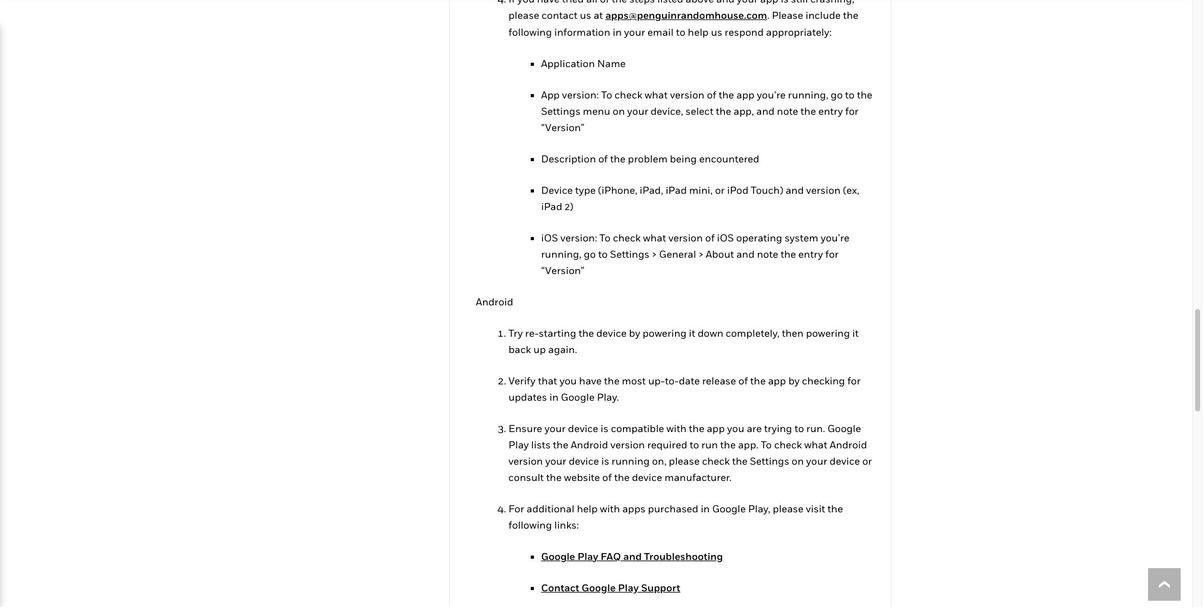 Task type: vqa. For each thing, say whether or not it's contained in the screenshot.
second Be from the bottom
no



Task type: locate. For each thing, give the bounding box(es) containing it.
1 horizontal spatial by
[[788, 374, 800, 387]]

is
[[781, 0, 789, 5], [601, 422, 609, 435], [601, 455, 609, 467]]

version: inside "ios version: to check what version of ios operating system you're running, go to settings > general > about and note the entry for "version""
[[560, 231, 597, 244]]

your up respond
[[737, 0, 758, 5]]

1 following from the top
[[508, 26, 552, 38]]

of inside verify that you have the most up-to-date release of the app by checking for updates in google play.
[[738, 374, 748, 387]]

to inside ensure your device is compatible with the app you are trying to run. google play lists the android version required to run the app. to check what android version your device is running on, please check the settings on your device or consult the website of the device manufacturer.
[[761, 438, 772, 451]]

us inside . please include the following information in your email to help us respond appropriately:
[[711, 26, 722, 38]]

of up 'about' in the right of the page
[[705, 231, 715, 244]]

ipad,
[[640, 184, 663, 196]]

tried
[[562, 0, 584, 5]]

with up required
[[666, 422, 687, 435]]

verify that you have the most up-to-date release of the app by checking for updates in google play.
[[508, 374, 861, 403]]

0 horizontal spatial by
[[629, 327, 640, 339]]

and
[[716, 0, 735, 5], [756, 105, 775, 117], [786, 184, 804, 196], [736, 248, 755, 260], [623, 550, 642, 563]]

1 horizontal spatial ios
[[717, 231, 734, 244]]

your left email
[[624, 26, 645, 38]]

again.
[[548, 343, 577, 356]]

0 vertical spatial entry
[[818, 105, 843, 117]]

please down if
[[508, 9, 539, 21]]

of right release on the bottom right of page
[[738, 374, 748, 387]]

you inside ensure your device is compatible with the app you are trying to run. google play lists the android version required to run the app. to check what android version your device is running on, please check the settings on your device or consult the website of the device manufacturer.
[[727, 422, 744, 435]]

by
[[629, 327, 640, 339], [788, 374, 800, 387]]

google right "run."
[[827, 422, 861, 435]]

0 vertical spatial with
[[666, 422, 687, 435]]

to up menu
[[601, 88, 612, 101]]

in right purchased
[[701, 502, 710, 515]]

2 vertical spatial for
[[847, 374, 861, 387]]

0 horizontal spatial us
[[580, 9, 591, 21]]

app
[[760, 0, 778, 5], [736, 88, 754, 101], [768, 374, 786, 387], [707, 422, 725, 435]]

with
[[666, 422, 687, 435], [600, 502, 620, 515]]

have up play.
[[579, 374, 602, 387]]

0 vertical spatial settings
[[541, 105, 581, 117]]

the
[[612, 0, 627, 5], [843, 9, 858, 21], [719, 88, 734, 101], [857, 88, 872, 101], [716, 105, 731, 117], [801, 105, 816, 117], [610, 152, 626, 165], [781, 248, 796, 260], [579, 327, 594, 339], [604, 374, 619, 387], [750, 374, 766, 387], [689, 422, 704, 435], [553, 438, 568, 451], [720, 438, 736, 451], [732, 455, 748, 467], [546, 471, 562, 484], [614, 471, 630, 484], [828, 502, 843, 515]]

with inside ensure your device is compatible with the app you are trying to run. google play lists the android version required to run the app. to check what android version your device is running on, please check the settings on your device or consult the website of the device manufacturer.
[[666, 422, 687, 435]]

please left visit
[[773, 502, 803, 515]]

0 vertical spatial in
[[613, 26, 622, 38]]

what for on
[[645, 88, 668, 101]]

or
[[715, 184, 725, 196], [862, 455, 872, 467]]

is inside the if you have tried all of the steps listed above and your app is still crashing, please contact us at
[[781, 0, 789, 5]]

checking
[[802, 374, 845, 387]]

on inside ensure your device is compatible with the app you are trying to run. google play lists the android version required to run the app. to check what android version your device is running on, please check the settings on your device or consult the website of the device manufacturer.
[[792, 455, 804, 467]]

device
[[541, 184, 573, 196]]

on
[[613, 105, 625, 117], [792, 455, 804, 467]]

1 vertical spatial to
[[600, 231, 611, 244]]

0 horizontal spatial you
[[517, 0, 535, 5]]

version up general
[[668, 231, 703, 244]]

help
[[688, 26, 709, 38], [577, 502, 598, 515]]

1 vertical spatial running,
[[541, 248, 581, 260]]

you right if
[[517, 0, 535, 5]]

app inside app version: to check what version of the app you're running, go to the settings menu on your device, select the app, and note the entry for "version"
[[736, 88, 754, 101]]

us left 'at'
[[580, 9, 591, 21]]

check down name
[[615, 88, 642, 101]]

1 vertical spatial with
[[600, 502, 620, 515]]

description of the problem being encountered
[[541, 152, 759, 165]]

1 horizontal spatial please
[[669, 455, 700, 467]]

1 vertical spatial go
[[584, 248, 596, 260]]

visit
[[806, 502, 825, 515]]

have
[[537, 0, 560, 5], [579, 374, 602, 387]]

0 horizontal spatial you're
[[757, 88, 786, 101]]

>
[[652, 248, 657, 260], [699, 248, 703, 260]]

version
[[670, 88, 704, 101], [806, 184, 841, 196], [668, 231, 703, 244], [610, 438, 645, 451], [508, 455, 543, 467]]

0 horizontal spatial ipad
[[541, 200, 562, 212]]

your left the device,
[[627, 105, 648, 117]]

for inside "ios version: to check what version of ios operating system you're running, go to settings > general > about and note the entry for "version""
[[825, 248, 839, 260]]

google left play,
[[712, 502, 746, 515]]

help up links:
[[577, 502, 598, 515]]

device inside try re-starting the device by powering it down completely, then powering it back up again.
[[596, 327, 627, 339]]

0 vertical spatial running,
[[788, 88, 828, 101]]

play inside ensure your device is compatible with the app you are trying to run. google play lists the android version required to run the app. to check what android version your device is running on, please check the settings on your device or consult the website of the device manufacturer.
[[508, 438, 529, 451]]

app up run
[[707, 422, 725, 435]]

your inside app version: to check what version of the app you're running, go to the settings menu on your device, select the app, and note the entry for "version"
[[627, 105, 648, 117]]

(iphone,
[[598, 184, 637, 196]]

ipad left mini,
[[666, 184, 687, 196]]

on down trying
[[792, 455, 804, 467]]

version: up menu
[[562, 88, 599, 101]]

please
[[772, 9, 803, 21]]

0 horizontal spatial in
[[549, 391, 559, 403]]

back
[[508, 343, 531, 356]]

0 horizontal spatial have
[[537, 0, 560, 5]]

0 vertical spatial to
[[601, 88, 612, 101]]

ipad down device
[[541, 200, 562, 212]]

please up manufacturer.
[[669, 455, 700, 467]]

about
[[706, 248, 734, 260]]

1 vertical spatial you're
[[821, 231, 850, 244]]

email
[[647, 26, 674, 38]]

on right menu
[[613, 105, 625, 117]]

is down play.
[[601, 422, 609, 435]]

is up please
[[781, 0, 789, 5]]

0 horizontal spatial android
[[476, 295, 513, 308]]

0 horizontal spatial powering
[[643, 327, 687, 339]]

you're inside app version: to check what version of the app you're running, go to the settings menu on your device, select the app, and note the entry for "version"
[[757, 88, 786, 101]]

and inside the if you have tried all of the steps listed above and your app is still crashing, please contact us at
[[716, 0, 735, 5]]

1 horizontal spatial go
[[831, 88, 843, 101]]

1 horizontal spatial on
[[792, 455, 804, 467]]

version up the select
[[670, 88, 704, 101]]

1 vertical spatial what
[[643, 231, 666, 244]]

re-
[[525, 327, 539, 339]]

entry inside "ios version: to check what version of ios operating system you're running, go to settings > general > about and note the entry for "version""
[[798, 248, 823, 260]]

2 horizontal spatial in
[[701, 502, 710, 515]]

of right 'website'
[[602, 471, 612, 484]]

play left faq
[[577, 550, 598, 563]]

version up running
[[610, 438, 645, 451]]

following down for
[[508, 519, 552, 531]]

1 vertical spatial in
[[549, 391, 559, 403]]

settings for >
[[610, 248, 649, 260]]

by up most
[[629, 327, 640, 339]]

on inside app version: to check what version of the app you're running, go to the settings menu on your device, select the app, and note the entry for "version"
[[613, 105, 625, 117]]

with left apps
[[600, 502, 620, 515]]

0 vertical spatial following
[[508, 26, 552, 38]]

1 vertical spatial following
[[508, 519, 552, 531]]

google
[[561, 391, 595, 403], [827, 422, 861, 435], [712, 502, 746, 515], [541, 550, 575, 563], [582, 582, 616, 594]]

run
[[701, 438, 718, 451]]

of right all
[[600, 0, 609, 5]]

apps@penguinrandomhouse.com
[[605, 9, 767, 21]]

in inside . please include the following information in your email to help us respond appropriately:
[[613, 26, 622, 38]]

2 horizontal spatial please
[[773, 502, 803, 515]]

the inside . please include the following information in your email to help us respond appropriately:
[[843, 9, 858, 21]]

what inside "ios version: to check what version of ios operating system you're running, go to settings > general > about and note the entry for "version""
[[643, 231, 666, 244]]

2 horizontal spatial android
[[830, 438, 867, 451]]

1 horizontal spatial help
[[688, 26, 709, 38]]

go inside app version: to check what version of the app you're running, go to the settings menu on your device, select the app, and note the entry for "version"
[[831, 88, 843, 101]]

1 vertical spatial or
[[862, 455, 872, 467]]

app up .
[[760, 0, 778, 5]]

0 vertical spatial you're
[[757, 88, 786, 101]]

menu
[[583, 105, 610, 117]]

run.
[[806, 422, 825, 435]]

and right above
[[716, 0, 735, 5]]

1 horizontal spatial us
[[711, 26, 722, 38]]

to right "app."
[[761, 438, 772, 451]]

0 vertical spatial have
[[537, 0, 560, 5]]

0 horizontal spatial with
[[600, 502, 620, 515]]

running,
[[788, 88, 828, 101], [541, 248, 581, 260]]

1 ios from the left
[[541, 231, 558, 244]]

to down (iphone,
[[600, 231, 611, 244]]

in down that
[[549, 391, 559, 403]]

2 vertical spatial settings
[[750, 455, 789, 467]]

0 horizontal spatial on
[[613, 105, 625, 117]]

1 horizontal spatial powering
[[806, 327, 850, 339]]

1 horizontal spatial ipad
[[666, 184, 687, 196]]

it
[[689, 327, 695, 339], [852, 327, 859, 339]]

all
[[586, 0, 597, 5]]

0 vertical spatial go
[[831, 88, 843, 101]]

1 horizontal spatial play
[[577, 550, 598, 563]]

2 horizontal spatial play
[[618, 582, 639, 594]]

ios up 'about' in the right of the page
[[717, 231, 734, 244]]

version: inside app version: to check what version of the app you're running, go to the settings menu on your device, select the app, and note the entry for "version"
[[562, 88, 599, 101]]

1 horizontal spatial >
[[699, 248, 703, 260]]

> left general
[[652, 248, 657, 260]]

settings inside app version: to check what version of the app you're running, go to the settings menu on your device, select the app, and note the entry for "version"
[[541, 105, 581, 117]]

1 horizontal spatial or
[[862, 455, 872, 467]]

0 vertical spatial or
[[715, 184, 725, 196]]

2 powering from the left
[[806, 327, 850, 339]]

settings inside ensure your device is compatible with the app you are trying to run. google play lists the android version required to run the app. to check what android version your device is running on, please check the settings on your device or consult the website of the device manufacturer.
[[750, 455, 789, 467]]

2 it from the left
[[852, 327, 859, 339]]

2 "version" from the top
[[541, 264, 584, 276]]

note down "operating"
[[757, 248, 778, 260]]

1 horizontal spatial in
[[613, 26, 622, 38]]

note
[[777, 105, 798, 117], [757, 248, 778, 260]]

note right the app,
[[777, 105, 798, 117]]

1 horizontal spatial running,
[[788, 88, 828, 101]]

0 horizontal spatial help
[[577, 502, 598, 515]]

check
[[615, 88, 642, 101], [613, 231, 641, 244], [774, 438, 802, 451], [702, 455, 730, 467]]

0 vertical spatial please
[[508, 9, 539, 21]]

play down google play faq and troubleshooting
[[618, 582, 639, 594]]

and right the app,
[[756, 105, 775, 117]]

information
[[554, 26, 610, 38]]

1 vertical spatial please
[[669, 455, 700, 467]]

ios down device
[[541, 231, 558, 244]]

1 vertical spatial version:
[[560, 231, 597, 244]]

1 vertical spatial for
[[825, 248, 839, 260]]

settings down "app."
[[750, 455, 789, 467]]

1 vertical spatial play
[[577, 550, 598, 563]]

0 vertical spatial what
[[645, 88, 668, 101]]

links:
[[554, 519, 579, 531]]

by left checking
[[788, 374, 800, 387]]

down
[[698, 327, 723, 339]]

ipod
[[727, 184, 748, 196]]

powering right the then
[[806, 327, 850, 339]]

0 vertical spatial play
[[508, 438, 529, 451]]

1 vertical spatial you
[[560, 374, 577, 387]]

what up the device,
[[645, 88, 668, 101]]

0 vertical spatial version:
[[562, 88, 599, 101]]

2 ios from the left
[[717, 231, 734, 244]]

app left checking
[[768, 374, 786, 387]]

note inside "ios version: to check what version of ios operating system you're running, go to settings > general > about and note the entry for "version""
[[757, 248, 778, 260]]

1 horizontal spatial it
[[852, 327, 859, 339]]

for inside app version: to check what version of the app you're running, go to the settings menu on your device, select the app, and note the entry for "version"
[[845, 105, 859, 117]]

1 horizontal spatial with
[[666, 422, 687, 435]]

running, inside "ios version: to check what version of ios operating system you're running, go to settings > general > about and note the entry for "version""
[[541, 248, 581, 260]]

1 powering from the left
[[643, 327, 687, 339]]

google play faq and troubleshooting
[[541, 550, 723, 563]]

2 horizontal spatial you
[[727, 422, 744, 435]]

0 horizontal spatial running,
[[541, 248, 581, 260]]

1 vertical spatial ipad
[[541, 200, 562, 212]]

1 vertical spatial by
[[788, 374, 800, 387]]

0 horizontal spatial play
[[508, 438, 529, 451]]

0 horizontal spatial go
[[584, 248, 596, 260]]

in inside for additional help with apps purchased in google play, please visit the following links:
[[701, 502, 710, 515]]

your down "run."
[[806, 455, 827, 467]]

settings down app
[[541, 105, 581, 117]]

select
[[686, 105, 713, 117]]

what inside app version: to check what version of the app you're running, go to the settings menu on your device, select the app, and note the entry for "version"
[[645, 88, 668, 101]]

and down "operating"
[[736, 248, 755, 260]]

device
[[596, 327, 627, 339], [568, 422, 598, 435], [569, 455, 599, 467], [830, 455, 860, 467], [632, 471, 662, 484]]

version:
[[562, 88, 599, 101], [560, 231, 597, 244]]

1 vertical spatial settings
[[610, 248, 649, 260]]

2 horizontal spatial settings
[[750, 455, 789, 467]]

you right that
[[560, 374, 577, 387]]

in up name
[[613, 26, 622, 38]]

2 vertical spatial please
[[773, 502, 803, 515]]

google inside ensure your device is compatible with the app you are trying to run. google play lists the android version required to run the app. to check what android version your device is running on, please check the settings on your device or consult the website of the device manufacturer.
[[827, 422, 861, 435]]

to inside "ios version: to check what version of ios operating system you're running, go to settings > general > about and note the entry for "version""
[[600, 231, 611, 244]]

app up the app,
[[736, 88, 754, 101]]

in inside verify that you have the most up-to-date release of the app by checking for updates in google play.
[[549, 391, 559, 403]]

us left respond
[[711, 26, 722, 38]]

1 horizontal spatial settings
[[610, 248, 649, 260]]

help down apps@penguinrandomhouse.com at right top
[[688, 26, 709, 38]]

what up general
[[643, 231, 666, 244]]

try
[[508, 327, 523, 339]]

by inside verify that you have the most up-to-date release of the app by checking for updates in google play.
[[788, 374, 800, 387]]

app version: to check what version of the app you're running, go to the settings menu on your device, select the app, and note the entry for "version"
[[541, 88, 872, 133]]

0 horizontal spatial >
[[652, 248, 657, 260]]

1 vertical spatial have
[[579, 374, 602, 387]]

problem
[[628, 152, 668, 165]]

0 horizontal spatial settings
[[541, 105, 581, 117]]

operating
[[736, 231, 782, 244]]

you inside verify that you have the most up-to-date release of the app by checking for updates in google play.
[[560, 374, 577, 387]]

0 horizontal spatial it
[[689, 327, 695, 339]]

0 vertical spatial is
[[781, 0, 789, 5]]

google left play.
[[561, 391, 595, 403]]

is left running
[[601, 455, 609, 467]]

version: down 2)
[[560, 231, 597, 244]]

version inside device type (iphone, ipad, ipad mini, or ipod touch) and version (ex, ipad 2)
[[806, 184, 841, 196]]

settings inside "ios version: to check what version of ios operating system you're running, go to settings > general > about and note the entry for "version""
[[610, 248, 649, 260]]

check down trying
[[774, 438, 802, 451]]

check down (iphone,
[[613, 231, 641, 244]]

0 horizontal spatial ios
[[541, 231, 558, 244]]

1 vertical spatial help
[[577, 502, 598, 515]]

of inside ensure your device is compatible with the app you are trying to run. google play lists the android version required to run the app. to check what android version your device is running on, please check the settings on your device or consult the website of the device manufacturer.
[[602, 471, 612, 484]]

you inside the if you have tried all of the steps listed above and your app is still crashing, please contact us at
[[517, 0, 535, 5]]

0 vertical spatial on
[[613, 105, 625, 117]]

in
[[613, 26, 622, 38], [549, 391, 559, 403], [701, 502, 710, 515]]

1 "version" from the top
[[541, 121, 584, 133]]

app
[[541, 88, 560, 101]]

2 vertical spatial what
[[804, 438, 827, 451]]

2 vertical spatial to
[[761, 438, 772, 451]]

2 following from the top
[[508, 519, 552, 531]]

go inside "ios version: to check what version of ios operating system you're running, go to settings > general > about and note the entry for "version""
[[584, 248, 596, 260]]

your
[[737, 0, 758, 5], [624, 26, 645, 38], [627, 105, 648, 117], [545, 422, 566, 435], [545, 455, 566, 467], [806, 455, 827, 467]]

"version"
[[541, 121, 584, 133], [541, 264, 584, 276]]

version inside "ios version: to check what version of ios operating system you're running, go to settings > general > about and note the entry for "version""
[[668, 231, 703, 244]]

us inside the if you have tried all of the steps listed above and your app is still crashing, please contact us at
[[580, 9, 591, 21]]

please inside the if you have tried all of the steps listed above and your app is still crashing, please contact us at
[[508, 9, 539, 21]]

ios
[[541, 231, 558, 244], [717, 231, 734, 244]]

play
[[508, 438, 529, 451], [577, 550, 598, 563], [618, 582, 639, 594]]

version left (ex,
[[806, 184, 841, 196]]

respond
[[725, 26, 764, 38]]

please inside for additional help with apps purchased in google play, please visit the following links:
[[773, 502, 803, 515]]

0 vertical spatial for
[[845, 105, 859, 117]]

in for information
[[613, 26, 622, 38]]

following down contact
[[508, 26, 552, 38]]

1 horizontal spatial you
[[560, 374, 577, 387]]

0 vertical spatial note
[[777, 105, 798, 117]]

0 vertical spatial "version"
[[541, 121, 584, 133]]

0 vertical spatial by
[[629, 327, 640, 339]]

to
[[676, 26, 685, 38], [845, 88, 855, 101], [598, 248, 608, 260], [794, 422, 804, 435], [690, 438, 699, 451]]

0 vertical spatial us
[[580, 9, 591, 21]]

following
[[508, 26, 552, 38], [508, 519, 552, 531]]

settings left general
[[610, 248, 649, 260]]

of up the select
[[707, 88, 716, 101]]

to inside app version: to check what version of the app you're running, go to the settings menu on your device, select the app, and note the entry for "version"
[[601, 88, 612, 101]]

ensure your device is compatible with the app you are trying to run. google play lists the android version required to run the app. to check what android version your device is running on, please check the settings on your device or consult the website of the device manufacturer.
[[508, 422, 872, 484]]

0 horizontal spatial or
[[715, 184, 725, 196]]

you're
[[757, 88, 786, 101], [821, 231, 850, 244]]

google play faq and troubleshooting link
[[541, 550, 723, 563]]

type
[[575, 184, 596, 196]]

that
[[538, 374, 557, 387]]

.
[[767, 9, 769, 21]]

1 horizontal spatial you're
[[821, 231, 850, 244]]

you left are
[[727, 422, 744, 435]]

powering
[[643, 327, 687, 339], [806, 327, 850, 339]]

1 vertical spatial "version"
[[541, 264, 584, 276]]

what down "run."
[[804, 438, 827, 451]]

0 horizontal spatial please
[[508, 9, 539, 21]]

on,
[[652, 455, 666, 467]]

play down 'ensure'
[[508, 438, 529, 451]]

1 vertical spatial note
[[757, 248, 778, 260]]

date
[[679, 374, 700, 387]]

of inside "ios version: to check what version of ios operating system you're running, go to settings > general > about and note the entry for "version""
[[705, 231, 715, 244]]

have up contact
[[537, 0, 560, 5]]

please
[[508, 9, 539, 21], [669, 455, 700, 467], [773, 502, 803, 515]]

and right touch)
[[786, 184, 804, 196]]

powering left down
[[643, 327, 687, 339]]

0 vertical spatial you
[[517, 0, 535, 5]]

1 vertical spatial on
[[792, 455, 804, 467]]

> left 'about' in the right of the page
[[699, 248, 703, 260]]

and inside device type (iphone, ipad, ipad mini, or ipod touch) and version (ex, ipad 2)
[[786, 184, 804, 196]]

google up contact on the bottom
[[541, 550, 575, 563]]

your down lists on the left of the page
[[545, 455, 566, 467]]



Task type: describe. For each thing, give the bounding box(es) containing it.
2 > from the left
[[699, 248, 703, 260]]

contact
[[541, 582, 579, 594]]

to inside "ios version: to check what version of ios operating system you're running, go to settings > general > about and note the entry for "version""
[[598, 248, 608, 260]]

please inside ensure your device is compatible with the app you are trying to run. google play lists the android version required to run the app. to check what android version your device is running on, please check the settings on your device or consult the website of the device manufacturer.
[[669, 455, 700, 467]]

"version" inside app version: to check what version of the app you're running, go to the settings menu on your device, select the app, and note the entry for "version"
[[541, 121, 584, 133]]

app inside ensure your device is compatible with the app you are trying to run. google play lists the android version required to run the app. to check what android version your device is running on, please check the settings on your device or consult the website of the device manufacturer.
[[707, 422, 725, 435]]

the inside the if you have tried all of the steps listed above and your app is still crashing, please contact us at
[[612, 0, 627, 5]]

are
[[747, 422, 762, 435]]

additional
[[527, 502, 574, 515]]

contact google play support link
[[541, 582, 680, 594]]

have inside verify that you have the most up-to-date release of the app by checking for updates in google play.
[[579, 374, 602, 387]]

version up consult
[[508, 455, 543, 467]]

device type (iphone, ipad, ipad mini, or ipod touch) and version (ex, ipad 2)
[[541, 184, 859, 212]]

ios version: to check what version of ios operating system you're running, go to settings > general > about and note the entry for "version"
[[541, 231, 850, 276]]

the inside "ios version: to check what version of ios operating system you're running, go to settings > general > about and note the entry for "version""
[[781, 248, 796, 260]]

"version" inside "ios version: to check what version of ios operating system you're running, go to settings > general > about and note the entry for "version""
[[541, 264, 584, 276]]

google inside verify that you have the most up-to-date release of the app by checking for updates in google play.
[[561, 391, 595, 403]]

steps
[[629, 0, 655, 5]]

1 it from the left
[[689, 327, 695, 339]]

of inside app version: to check what version of the app you're running, go to the settings menu on your device, select the app, and note the entry for "version"
[[707, 88, 716, 101]]

version: for ios
[[560, 231, 597, 244]]

being
[[670, 152, 697, 165]]

listed
[[657, 0, 683, 5]]

with inside for additional help with apps purchased in google play, please visit the following links:
[[600, 502, 620, 515]]

1 vertical spatial is
[[601, 422, 609, 435]]

purchased
[[648, 502, 698, 515]]

. please include the following information in your email to help us respond appropriately:
[[508, 9, 858, 38]]

2 vertical spatial is
[[601, 455, 609, 467]]

consult
[[508, 471, 544, 484]]

general
[[659, 248, 696, 260]]

contact
[[542, 9, 577, 21]]

settings for menu
[[541, 105, 581, 117]]

support
[[641, 582, 680, 594]]

app inside the if you have tried all of the steps listed above and your app is still crashing, please contact us at
[[760, 0, 778, 5]]

if
[[508, 0, 515, 5]]

have inside the if you have tried all of the steps listed above and your app is still crashing, please contact us at
[[537, 0, 560, 5]]

check down run
[[702, 455, 730, 467]]

the inside for additional help with apps purchased in google play, please visit the following links:
[[828, 502, 843, 515]]

compatible
[[611, 422, 664, 435]]

required
[[647, 438, 687, 451]]

help inside . please include the following information in your email to help us respond appropriately:
[[688, 26, 709, 38]]

or inside ensure your device is compatible with the app you are trying to run. google play lists the android version required to run the app. to check what android version your device is running on, please check the settings on your device or consult the website of the device manufacturer.
[[862, 455, 872, 467]]

(ex,
[[843, 184, 859, 196]]

to inside . please include the following information in your email to help us respond appropriately:
[[676, 26, 685, 38]]

faq
[[601, 550, 621, 563]]

0 vertical spatial ipad
[[666, 184, 687, 196]]

ensure
[[508, 422, 542, 435]]

mini,
[[689, 184, 713, 196]]

what inside ensure your device is compatible with the app you are trying to run. google play lists the android version required to run the app. to check what android version your device is running on, please check the settings on your device or consult the website of the device manufacturer.
[[804, 438, 827, 451]]

application name
[[541, 57, 626, 69]]

device,
[[651, 105, 683, 117]]

system
[[785, 231, 818, 244]]

2 vertical spatial play
[[618, 582, 639, 594]]

crashing,
[[810, 0, 854, 5]]

1 > from the left
[[652, 248, 657, 260]]

running
[[612, 455, 650, 467]]

to for menu
[[601, 88, 612, 101]]

version: for app
[[562, 88, 599, 101]]

application
[[541, 57, 595, 69]]

encountered
[[699, 152, 759, 165]]

your inside . please include the following information in your email to help us respond appropriately:
[[624, 26, 645, 38]]

in for purchased
[[701, 502, 710, 515]]

for
[[508, 502, 524, 515]]

your inside the if you have tried all of the steps listed above and your app is still crashing, please contact us at
[[737, 0, 758, 5]]

apps
[[622, 502, 646, 515]]

check inside app version: to check what version of the app you're running, go to the settings menu on your device, select the app, and note the entry for "version"
[[615, 88, 642, 101]]

following inside . please include the following information in your email to help us respond appropriately:
[[508, 26, 552, 38]]

app.
[[738, 438, 758, 451]]

most
[[622, 374, 646, 387]]

verify
[[508, 374, 536, 387]]

you're inside "ios version: to check what version of ios operating system you're running, go to settings > general > about and note the entry for "version""
[[821, 231, 850, 244]]

the inside try re-starting the device by powering it down completely, then powering it back up again.
[[579, 327, 594, 339]]

if you have tried all of the steps listed above and your app is still crashing, please contact us at
[[508, 0, 854, 21]]

up-
[[648, 374, 665, 387]]

website
[[564, 471, 600, 484]]

play,
[[748, 502, 770, 515]]

updates
[[508, 391, 547, 403]]

app,
[[734, 105, 754, 117]]

play.
[[597, 391, 619, 403]]

or inside device type (iphone, ipad, ipad mini, or ipod touch) and version (ex, ipad 2)
[[715, 184, 725, 196]]

then
[[782, 327, 804, 339]]

name
[[597, 57, 626, 69]]

still
[[791, 0, 808, 5]]

to-
[[665, 374, 679, 387]]

following inside for additional help with apps purchased in google play, please visit the following links:
[[508, 519, 552, 531]]

starting
[[539, 327, 576, 339]]

release
[[702, 374, 736, 387]]

of right description
[[598, 152, 608, 165]]

google inside for additional help with apps purchased in google play, please visit the following links:
[[712, 502, 746, 515]]

lists
[[531, 438, 551, 451]]

completely,
[[726, 327, 779, 339]]

for additional help with apps purchased in google play, please visit the following links:
[[508, 502, 843, 531]]

and right faq
[[623, 550, 642, 563]]

and inside "ios version: to check what version of ios operating system you're running, go to settings > general > about and note the entry for "version""
[[736, 248, 755, 260]]

apps@penguinrandomhouse.com link
[[605, 9, 767, 21]]

above
[[686, 0, 714, 5]]

2)
[[565, 200, 573, 212]]

appropriately:
[[766, 26, 832, 38]]

google down faq
[[582, 582, 616, 594]]

and inside app version: to check what version of the app you're running, go to the settings menu on your device, select the app, and note the entry for "version"
[[756, 105, 775, 117]]

to inside app version: to check what version of the app you're running, go to the settings menu on your device, select the app, and note the entry for "version"
[[845, 88, 855, 101]]

at
[[594, 9, 603, 21]]

entry inside app version: to check what version of the app you're running, go to the settings menu on your device, select the app, and note the entry for "version"
[[818, 105, 843, 117]]

trying
[[764, 422, 792, 435]]

for inside verify that you have the most up-to-date release of the app by checking for updates in google play.
[[847, 374, 861, 387]]

note inside app version: to check what version of the app you're running, go to the settings menu on your device, select the app, and note the entry for "version"
[[777, 105, 798, 117]]

include
[[805, 9, 841, 21]]

troubleshooting
[[644, 550, 723, 563]]

touch)
[[751, 184, 783, 196]]

check inside "ios version: to check what version of ios operating system you're running, go to settings > general > about and note the entry for "version""
[[613, 231, 641, 244]]

running, inside app version: to check what version of the app you're running, go to the settings menu on your device, select the app, and note the entry for "version"
[[788, 88, 828, 101]]

help inside for additional help with apps purchased in google play, please visit the following links:
[[577, 502, 598, 515]]

up
[[533, 343, 546, 356]]

what for general
[[643, 231, 666, 244]]

try re-starting the device by powering it down completely, then powering it back up again.
[[508, 327, 859, 356]]

manufacturer.
[[665, 471, 732, 484]]

by inside try re-starting the device by powering it down completely, then powering it back up again.
[[629, 327, 640, 339]]

version inside app version: to check what version of the app you're running, go to the settings menu on your device, select the app, and note the entry for "version"
[[670, 88, 704, 101]]

to for >
[[600, 231, 611, 244]]

of inside the if you have tried all of the steps listed above and your app is still crashing, please contact us at
[[600, 0, 609, 5]]

your up lists on the left of the page
[[545, 422, 566, 435]]

contact google play support
[[541, 582, 680, 594]]

description
[[541, 152, 596, 165]]

1 horizontal spatial android
[[571, 438, 608, 451]]

app inside verify that you have the most up-to-date release of the app by checking for updates in google play.
[[768, 374, 786, 387]]



